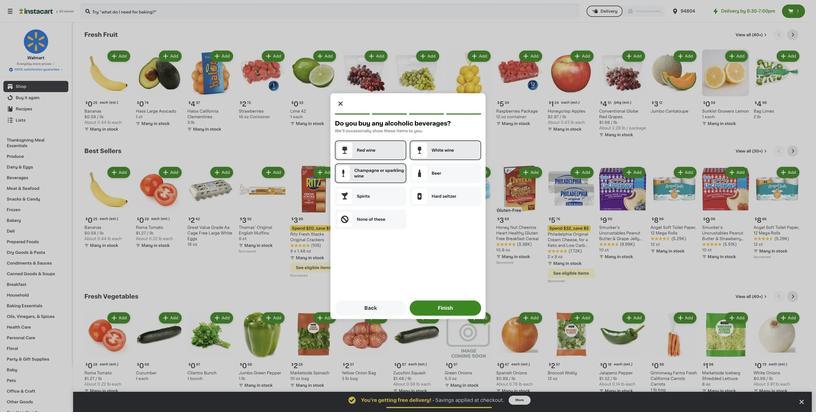 Task type: locate. For each thing, give the bounding box(es) containing it.
bananas down $ 0 25
[[84, 109, 101, 113]]

& left sauces
[[33, 262, 36, 266]]

97 for 2
[[196, 101, 200, 105]]

0 horizontal spatial $ 0 97
[[189, 363, 200, 370]]

product group
[[84, 50, 131, 133], [136, 50, 183, 128], [187, 50, 234, 133], [239, 50, 286, 120], [290, 50, 337, 128], [342, 50, 389, 139], [393, 50, 440, 139], [445, 50, 492, 125], [496, 50, 543, 128], [548, 50, 595, 133], [599, 50, 646, 139], [651, 50, 698, 114], [702, 50, 749, 128], [754, 50, 801, 120], [84, 166, 131, 250], [136, 166, 183, 250], [187, 166, 234, 248], [239, 166, 286, 255], [290, 166, 337, 279], [342, 166, 389, 255], [393, 166, 440, 250], [445, 166, 492, 242], [496, 166, 543, 266], [548, 166, 595, 285], [599, 166, 646, 261], [651, 166, 698, 255], [702, 166, 749, 261], [754, 166, 801, 261], [84, 312, 131, 396], [136, 312, 183, 382], [187, 312, 234, 382], [239, 312, 286, 390], [290, 312, 337, 390], [342, 312, 389, 382], [393, 312, 440, 396], [445, 312, 492, 390], [496, 312, 543, 396], [548, 312, 595, 382], [599, 312, 646, 396], [651, 312, 698, 401], [702, 312, 749, 396], [754, 312, 801, 396]]

oz down raspberries
[[501, 115, 506, 119]]

california up the clementines at the left
[[200, 109, 219, 113]]

2 $5 from the left
[[584, 227, 589, 231]]

pepper inside jalapeno pepper $1.32 / lb about 0.14 lb each
[[619, 372, 633, 376]]

2 onions from the left
[[513, 372, 527, 376]]

1 $ 0 97 from the left
[[189, 363, 200, 370]]

1 horizontal spatial spend
[[550, 227, 563, 231]]

1 view all (40+) from the top
[[736, 33, 763, 37]]

1 horizontal spatial roma
[[136, 226, 147, 230]]

1 vertical spatial eggs
[[187, 237, 197, 241]]

1 $0.58 from the top
[[84, 115, 96, 119]]

sponsored badge image
[[239, 250, 256, 253], [754, 256, 771, 259], [496, 262, 513, 265], [290, 274, 307, 278], [548, 280, 565, 283]]

97 for 0
[[196, 363, 200, 367]]

grapes down "harvest" on the top of the page
[[351, 115, 365, 119]]

halos california clementines 3 lb
[[187, 109, 219, 125]]

oz down cage
[[193, 243, 197, 247]]

items down the alcoholic
[[397, 129, 408, 133]]

1 seedless from the left
[[367, 109, 385, 113]]

roma
[[136, 226, 147, 230], [84, 372, 96, 376]]

each inside jalapeno pepper $1.32 / lb about 0.14 lb each
[[626, 383, 636, 387]]

98 for 0
[[660, 363, 664, 367]]

package inside "conventional globe red grapes $1.98 / lb about 2.28 lb / package"
[[629, 126, 646, 130]]

items for 3
[[320, 266, 332, 270]]

0 vertical spatial roma tomato $1.27 / lb about 0.22 lb each
[[136, 226, 173, 241]]

$0.58 for 2
[[84, 232, 96, 235]]

marketside inside 'marketside iceberg shredded lettuce 8 oz'
[[702, 372, 724, 376]]

1 vertical spatial jumbo
[[239, 372, 253, 376]]

2 up broccoli
[[551, 363, 555, 370]]

68 up jumbo green pepper 1 lb
[[248, 363, 252, 367]]

2 0.44 from the top
[[97, 237, 106, 241]]

oz inside green onions 5.5 oz
[[452, 377, 457, 381]]

5 for $ 5 76
[[551, 217, 556, 224]]

items for 5
[[578, 272, 589, 276]]

uncrustables up "grape"
[[599, 232, 626, 235]]

$ inside $ 22 18
[[343, 218, 345, 221]]

peanut inside smucker's uncrustables peanut butter & strawberry jam sandwich
[[730, 232, 744, 235]]

thomas' original english muffins 6 ct
[[239, 226, 272, 241]]

smucker's uncrustables peanut butter & grape jelly sandwich
[[599, 226, 641, 247]]

1 horizontal spatial $ 9 96
[[703, 217, 715, 224]]

1 inside sunkist growers lemon 1 each
[[702, 115, 704, 119]]

28 for leftmost $0.28 each (estimated) "element"
[[93, 363, 97, 367]]

oz right the 5.5
[[452, 377, 457, 381]]

2 horizontal spatial bag
[[754, 109, 762, 113]]

2 view from the top
[[736, 149, 746, 153]]

marketside for 1
[[702, 372, 724, 376]]

2 seedless from the left
[[407, 109, 425, 113]]

butter left "grape"
[[599, 237, 612, 241]]

100%
[[14, 68, 23, 71]]

$0.58 down $ 0 25 each (est.)
[[84, 232, 96, 235]]

$1.32
[[599, 377, 610, 381]]

uncrustables inside the smucker's uncrustables peanut butter & grape jelly sandwich
[[599, 232, 626, 235]]

$0.58 for 4
[[84, 115, 96, 119]]

0 horizontal spatial (5.29k)
[[672, 237, 686, 241]]

1 10 ct from the left
[[599, 248, 609, 252]]

0 horizontal spatial see eligible items
[[296, 266, 332, 270]]

bag up the alcoholic
[[393, 115, 401, 119]]

3 left "88" at left bottom
[[294, 217, 298, 224]]

paper,
[[684, 226, 697, 230], [787, 226, 800, 230]]

1 horizontal spatial angel soft toilet paper, 12 mega rolls
[[754, 226, 800, 235]]

see eligible items down 1.48
[[296, 266, 332, 270]]

floral
[[7, 347, 18, 351]]

18 right 22
[[354, 218, 358, 221]]

1 vertical spatial carrots
[[651, 383, 666, 387]]

large inside great value grade aa cage free large white eggs 18 oz
[[209, 232, 220, 235]]

1 horizontal spatial 5
[[551, 217, 556, 224]]

smucker's inside smucker's uncrustables peanut butter & strawberry jam sandwich
[[702, 226, 723, 230]]

98 up limes
[[762, 101, 767, 105]]

2 25 from the top
[[93, 218, 97, 221]]

1 vertical spatial 0.22
[[97, 383, 106, 387]]

0.22 for leftmost $0.28 each (estimated) "element"
[[97, 383, 106, 387]]

0 vertical spatial see
[[296, 266, 304, 270]]

lb inside halos california clementines 3 lb
[[191, 121, 195, 125]]

1 inside lime 42 1 each
[[290, 115, 292, 119]]

onions inside green onions 5.5 oz
[[458, 372, 472, 376]]

household link
[[3, 290, 68, 301]]

honey nut cheerios heart healthy gluten free breakfast cereal
[[496, 226, 539, 241]]

butter for smucker's uncrustables peanut butter & grape jelly sandwich
[[599, 237, 612, 241]]

1 vertical spatial $ 0 28
[[86, 363, 97, 370]]

spices
[[41, 315, 55, 319]]

68 down gluten-free
[[505, 218, 509, 221]]

1 vertical spatial $1.27
[[84, 377, 95, 381]]

$2.18
[[342, 121, 352, 125]]

0 horizontal spatial $5
[[326, 227, 332, 231]]

1 view from the top
[[736, 33, 746, 37]]

$ 0 97 up green onions 5.5 oz
[[446, 363, 458, 370]]

goods down craft on the bottom
[[19, 401, 33, 405]]

walmart logo image
[[23, 29, 48, 54]]

uncrustables up jam
[[702, 232, 729, 235]]

$ 9 96 for smucker's uncrustables peanut butter & strawberry jam sandwich
[[703, 217, 715, 224]]

sandwich down strawberry
[[712, 243, 731, 247]]

$0.58 down $ 0 25
[[84, 115, 96, 119]]

$ 0 18 each (est.)
[[600, 363, 633, 370]]

57 for yellow
[[350, 363, 354, 367]]

oz down shredded
[[706, 383, 711, 387]]

spend for 3
[[292, 227, 305, 231]]

$ 9 96 for smucker's uncrustables peanut butter & grape jelly sandwich
[[600, 217, 613, 224]]

0 horizontal spatial free
[[199, 232, 208, 235]]

74
[[145, 101, 149, 105]]

delivery inside button
[[601, 9, 618, 13]]

1 rolls from the left
[[668, 232, 678, 235]]

1 inside grimmway farms fresh california carrots carrots 1 lb bag
[[651, 389, 653, 392]]

$0.18 each (estimated) element
[[599, 361, 646, 371]]

1 save from the left
[[316, 227, 325, 231]]

1 bananas from the top
[[84, 109, 101, 113]]

1 horizontal spatial butter
[[702, 237, 715, 241]]

each inside sunkist growers lemon 1 each
[[705, 115, 715, 119]]

$ 8 86
[[652, 217, 664, 224], [755, 217, 767, 224]]

rolls
[[668, 232, 678, 235], [771, 232, 781, 235]]

$ inside $ 1 24 each (est.)
[[549, 101, 551, 105]]

1 horizontal spatial 28
[[145, 218, 149, 221]]

show
[[372, 129, 383, 133]]

about inside spanish onions $0.88 / lb about 0.76 lb each
[[496, 383, 508, 387]]

package inside green seedless grapes bag $1.98 / lb about 2.43 lb / package many in stock
[[423, 126, 440, 130]]

3 view from the top
[[736, 295, 746, 299]]

1 horizontal spatial $1.98
[[599, 121, 610, 125]]

jumbo
[[651, 109, 665, 113], [239, 372, 253, 376]]

bananas
[[84, 109, 101, 113], [84, 226, 101, 230]]

see down 8 x 1.48 oz
[[296, 266, 304, 270]]

2 toilet from the left
[[775, 226, 786, 230]]

2 $ 9 96 from the left
[[703, 217, 715, 224]]

0.44 down $ 0 25 each (est.)
[[97, 237, 106, 241]]

1 horizontal spatial $0.28 each (estimated) element
[[136, 215, 183, 225]]

None search field
[[80, 3, 579, 19]]

a
[[586, 238, 588, 242]]

2 $ 8 86 from the left
[[755, 217, 767, 224]]

10
[[599, 248, 604, 252], [702, 248, 707, 252], [290, 377, 295, 381]]

lb inside the bag limes 2 lb
[[757, 115, 761, 119]]

1 $0.25 each (estimated) element from the top
[[84, 99, 131, 109]]

10 down the smucker's uncrustables peanut butter & grape jelly sandwich
[[599, 248, 604, 252]]

$1.98 for bag
[[393, 121, 404, 125]]

all inside view all (30+) popup button
[[747, 149, 751, 153]]

dry goods & pasta link
[[3, 248, 68, 258]]

bananas $0.58 / lb about 0.44 lb each down $ 0 25
[[84, 109, 122, 125]]

each (est.) for the $0.79 each (estimated) element
[[769, 363, 788, 367]]

42 up great
[[196, 218, 200, 221]]

back button
[[335, 301, 406, 316]]

1 item carousel region from the top
[[84, 29, 801, 141]]

green for bag
[[393, 109, 406, 113]]

10 down jam
[[702, 248, 707, 252]]

3 4 from the left
[[757, 101, 762, 107]]

free down value
[[199, 232, 208, 235]]

$ 9 96 up the smucker's uncrustables peanut butter & grape jelly sandwich
[[600, 217, 613, 224]]

4 up the halos at the left of the page
[[191, 101, 195, 107]]

0 horizontal spatial carrots
[[651, 383, 666, 387]]

1 all from the top
[[747, 33, 751, 37]]

care down the vinegars,
[[21, 326, 31, 330]]

$ 0 67
[[497, 363, 509, 370]]

2 spend from the left
[[550, 227, 563, 231]]

seedless inside sun harvest seedless red grapes $2.18 / lb about 2.4 lb / package
[[367, 109, 385, 113]]

each (est.)
[[100, 101, 118, 104], [151, 217, 170, 221], [100, 363, 118, 367], [512, 363, 530, 367], [769, 363, 788, 367]]

$ 0 97 up cilantro
[[189, 363, 200, 370]]

spanish onions $0.88 / lb about 0.76 lb each
[[496, 372, 533, 387]]

$ inside $ 0 79
[[755, 363, 757, 367]]

2 horizontal spatial original
[[573, 233, 588, 237]]

2 $0.58 from the top
[[84, 232, 96, 235]]

1 horizontal spatial 10
[[599, 248, 604, 252]]

2 10 ct from the left
[[702, 248, 712, 252]]

ct inside hass large avocado 1 ct
[[139, 115, 143, 119]]

$ inside the $ 0 18 each (est.)
[[600, 363, 603, 367]]

snacks & candy
[[7, 197, 40, 201]]

0.59
[[406, 383, 415, 387]]

sponsored badge image for $ 3 92
[[239, 250, 256, 253]]

97 inside "$ 4 97"
[[196, 101, 200, 105]]

green inside green seedless grapes bag $1.98 / lb about 2.43 lb / package many in stock
[[393, 109, 406, 113]]

back
[[364, 306, 377, 311]]

1 spend from the left
[[292, 227, 305, 231]]

& right dairy in the top left of the page
[[19, 165, 22, 169]]

$5 right $20,
[[326, 227, 332, 231]]

main content
[[73, 23, 812, 413]]

marketside up shredded
[[702, 372, 724, 376]]

42 inside "$ 2 42"
[[196, 218, 200, 221]]

10 ct down jam
[[702, 248, 712, 252]]

(est.) inside the $ 0 18 each (est.)
[[623, 363, 633, 367]]

98 inside $ 1 98
[[709, 363, 714, 367]]

sandwich for grape
[[599, 243, 619, 247]]

large down 74
[[147, 109, 158, 113]]

3 for $ 3 68
[[500, 217, 504, 224]]

produce
[[7, 155, 24, 159]]

free
[[398, 399, 408, 403]]

12 inside raspberries package 12 oz container
[[496, 115, 501, 119]]

about inside "conventional globe red grapes $1.98 / lb about 2.28 lb / package"
[[599, 126, 611, 130]]

1 4 from the left
[[191, 101, 195, 107]]

eligible for 3
[[305, 266, 319, 270]]

package for conventional globe red grapes $1.98 / lb about 2.28 lb / package
[[629, 126, 646, 130]]

bag down yellow
[[350, 377, 358, 381]]

& right "meat"
[[18, 187, 21, 191]]

sauces
[[37, 262, 52, 266]]

2 peanut from the left
[[730, 232, 744, 235]]

1 horizontal spatial rolls
[[771, 232, 781, 235]]

butter inside smucker's uncrustables peanut butter & strawberry jam sandwich
[[702, 237, 715, 241]]

2 96 from the left
[[711, 218, 715, 221]]

these inside do you buy any alcoholic beverages? we'll occasionally show these items to you.
[[384, 129, 396, 133]]

wine for red wine
[[366, 148, 376, 152]]

see eligible items for 5
[[553, 272, 589, 276]]

bag down $ 2 28 in the left bottom of the page
[[301, 377, 309, 381]]

& left soups
[[38, 272, 41, 276]]

$3.92 element
[[445, 99, 492, 109]]

white
[[432, 148, 444, 152], [221, 232, 232, 235], [754, 372, 765, 376]]

(40+) for 0
[[752, 33, 763, 37]]

2 vertical spatial bag
[[368, 372, 376, 376]]

1 25 from the top
[[93, 101, 97, 105]]

2 9 from the left
[[706, 217, 710, 224]]

1 12 ct from the left
[[651, 243, 660, 247]]

free down heart
[[496, 237, 505, 241]]

$ 5 76
[[549, 217, 560, 224]]

spend up philadelphia
[[550, 227, 563, 231]]

thanksgiving meal essentials
[[7, 138, 45, 148]]

carrots down the grimmway
[[651, 383, 666, 387]]

2 view all (40+) from the top
[[736, 295, 763, 299]]

oz right 10.8
[[506, 248, 510, 252]]

delivery for delivery
[[601, 9, 618, 13]]

white inside white onions $0.98 / lb about 0.81 lb each
[[754, 372, 765, 376]]

2 horizontal spatial red
[[599, 115, 607, 119]]

2 bananas $0.58 / lb about 0.44 lb each from the top
[[84, 226, 122, 241]]

2 horizontal spatial package
[[629, 126, 646, 130]]

x down lifestyle
[[551, 255, 554, 259]]

1 $ 0 68 from the left
[[137, 363, 149, 370]]

1 horizontal spatial 9
[[706, 217, 710, 224]]

save right $32,
[[573, 227, 583, 231]]

/pkg
[[614, 101, 622, 104]]

lb inside premium california lemons 2 lb bag
[[448, 121, 452, 125]]

sandwich down "grape"
[[599, 243, 619, 247]]

green inside green onions 5.5 oz
[[445, 372, 457, 376]]

0 vertical spatial item carousel region
[[84, 29, 801, 141]]

$ 0 98
[[652, 363, 664, 370]]

2 $ 0 68 from the left
[[240, 363, 252, 370]]

getting
[[378, 399, 397, 403]]

0 horizontal spatial 5
[[500, 101, 504, 107]]

white up beer
[[432, 148, 444, 152]]

34
[[505, 101, 509, 105]]

1 vertical spatial bananas
[[84, 226, 101, 230]]

0 horizontal spatial green
[[254, 372, 266, 376]]

2 vertical spatial 18
[[608, 363, 612, 367]]

health care link
[[3, 322, 68, 333]]

eggs inside dairy & eggs link
[[23, 165, 33, 169]]

18 for 0
[[608, 363, 612, 367]]

tomato for leftmost $0.28 each (estimated) "element"
[[97, 372, 112, 376]]

$ inside the $ 3 12
[[652, 101, 654, 105]]

2 angel soft toilet paper, 12 mega rolls from the left
[[754, 226, 800, 235]]

free
[[512, 209, 521, 213], [199, 232, 208, 235], [496, 237, 505, 241]]

fresh right farms
[[686, 372, 697, 376]]

wine for white wine
[[445, 148, 454, 152]]

1 vertical spatial bag
[[393, 115, 401, 119]]

tomato for top $0.28 each (estimated) "element"
[[148, 226, 163, 230]]

save for 5
[[573, 227, 583, 231]]

care for personal care
[[25, 336, 35, 340]]

0 vertical spatial tomato
[[148, 226, 163, 230]]

3 package from the left
[[629, 126, 646, 130]]

1 horizontal spatial peanut
[[730, 232, 744, 235]]

each inside $ 0 87 each (est.)
[[409, 363, 417, 367]]

iceberg
[[725, 372, 741, 376]]

$ inside $ 0 87 each (est.)
[[394, 363, 397, 367]]

grapes inside "conventional globe red grapes $1.98 / lb about 2.28 lb / package"
[[608, 115, 623, 119]]

2 horizontal spatial california
[[651, 377, 670, 381]]

68
[[505, 218, 509, 221], [145, 363, 149, 367], [248, 363, 252, 367]]

3 for $ 3 12
[[654, 101, 659, 107]]

mega
[[656, 232, 667, 235], [759, 232, 770, 235]]

1 toilet from the left
[[673, 226, 683, 230]]

0 vertical spatial carrots
[[671, 377, 685, 381]]

$0.28 each (estimated) element
[[136, 215, 183, 225], [84, 361, 131, 371]]

0 vertical spatial eligible
[[305, 266, 319, 270]]

cheerios
[[519, 226, 537, 230]]

0 horizontal spatial tomato
[[97, 372, 112, 376]]

3 down the halos at the left of the page
[[187, 121, 190, 125]]

bunch
[[204, 372, 217, 376]]

0 horizontal spatial x
[[294, 250, 296, 253]]

2 $1.98 from the left
[[599, 121, 610, 125]]

98 up shredded
[[709, 363, 714, 367]]

1 horizontal spatial $ 8 86
[[755, 217, 767, 224]]

bananas $0.58 / lb about 0.44 lb each for 4
[[84, 109, 122, 125]]

bananas $0.58 / lb about 0.44 lb each
[[84, 109, 122, 125], [84, 226, 122, 241]]

96 for smucker's uncrustables peanut butter & strawberry jam sandwich
[[711, 218, 715, 221]]

$0.67 each (estimated) element
[[496, 361, 543, 371]]

1 pepper from the left
[[267, 372, 281, 376]]

lists
[[16, 118, 25, 122]]

personal
[[7, 336, 25, 340]]

1 package from the left
[[369, 126, 386, 130]]

1 onions from the left
[[458, 372, 472, 376]]

onions inside white onions $0.98 / lb about 0.81 lb each
[[766, 372, 781, 376]]

roma for top $0.28 each (estimated) "element"
[[136, 226, 147, 230]]

all stores
[[59, 10, 74, 13]]

grape
[[617, 237, 629, 241]]

1 $ 2 57 from the left
[[549, 363, 560, 370]]

1 butter from the left
[[599, 237, 612, 241]]

towels
[[354, 232, 368, 235]]

9 for smucker's uncrustables peanut butter & strawberry jam sandwich
[[706, 217, 710, 224]]

original inside thomas' original english muffins 6 ct
[[257, 226, 272, 230]]

instacart logo image
[[19, 8, 53, 15]]

white inside great value grade aa cage free large white eggs 18 oz
[[221, 232, 232, 235]]

1 vertical spatial $0.25 each (estimated) element
[[84, 215, 131, 225]]

1 9 from the left
[[603, 217, 607, 224]]

cilantro
[[187, 372, 203, 376]]

1 horizontal spatial marketside
[[702, 372, 724, 376]]

0 vertical spatial $0.25 each (estimated) element
[[84, 99, 131, 109]]

of
[[369, 218, 373, 222]]

4 up the bag limes 2 lb
[[757, 101, 762, 107]]

2 vertical spatial original
[[290, 238, 306, 242]]

98 inside $ 0 98
[[660, 363, 664, 367]]

each inside $ 0 25 each (est.)
[[100, 217, 108, 221]]

lb
[[100, 115, 104, 119], [563, 115, 566, 119], [757, 115, 761, 119], [107, 121, 111, 125], [191, 121, 195, 125], [448, 121, 452, 125], [571, 121, 574, 125], [356, 121, 360, 125], [408, 121, 412, 125], [614, 121, 618, 125], [362, 126, 366, 130], [416, 126, 420, 130], [622, 126, 626, 130], [100, 232, 104, 235], [150, 232, 153, 235], [107, 237, 111, 241], [159, 237, 162, 241], [98, 377, 102, 381], [242, 377, 245, 381], [345, 377, 349, 381], [408, 377, 412, 381], [512, 377, 516, 381], [613, 377, 617, 381], [769, 377, 773, 381], [107, 383, 111, 387], [416, 383, 420, 387], [519, 383, 522, 387], [621, 383, 625, 387], [776, 383, 780, 387], [653, 389, 657, 392]]

goods for dry
[[15, 251, 29, 255]]

breakfast up the household
[[7, 283, 26, 287]]

aa
[[224, 226, 230, 230]]

0 horizontal spatial uncrustables
[[599, 232, 626, 235]]

4 left '51'
[[603, 101, 607, 107]]

3 left 92
[[242, 217, 247, 224]]

2 bananas from the top
[[84, 226, 101, 230]]

2 57 from the left
[[350, 363, 354, 367]]

0 horizontal spatial $ 0 28
[[86, 363, 97, 370]]

oz inside "strawberries 16 oz container"
[[244, 115, 249, 119]]

0 vertical spatial roma
[[136, 226, 147, 230]]

1 horizontal spatial sandwich
[[712, 243, 731, 247]]

eligible down 2 x 8 oz at the right bottom of page
[[562, 272, 577, 276]]

butter up jam
[[702, 237, 715, 241]]

california
[[200, 109, 219, 113], [464, 109, 482, 113], [651, 377, 670, 381]]

57 up broccoli
[[556, 363, 560, 367]]

1 0.44 from the top
[[97, 121, 106, 125]]

1 horizontal spatial see
[[553, 272, 561, 276]]

68 for honey nut cheerios heart healthy gluten free breakfast cereal
[[505, 218, 509, 221]]

crackers
[[307, 238, 324, 242]]

1 vertical spatial breakfast
[[7, 283, 26, 287]]

2 $ 0 97 from the left
[[446, 363, 458, 370]]

1 horizontal spatial see eligible items
[[553, 272, 589, 276]]

0 horizontal spatial save
[[316, 227, 325, 231]]

$1.48
[[393, 377, 404, 381]]

baking essentials
[[7, 304, 42, 308]]

1 horizontal spatial (5.29k)
[[775, 237, 789, 241]]

eggs down cage
[[187, 237, 197, 241]]

0 vertical spatial eggs
[[23, 165, 33, 169]]

9 up smucker's uncrustables peanut butter & strawberry jam sandwich
[[706, 217, 710, 224]]

original up the for
[[573, 233, 588, 237]]

condiments
[[7, 262, 32, 266]]

86
[[659, 218, 664, 221], [762, 218, 767, 221]]

peanut for grape
[[627, 232, 641, 235]]

57 up yellow
[[350, 363, 354, 367]]

9 up the smucker's uncrustables peanut butter & grape jelly sandwich
[[603, 217, 607, 224]]

1 vertical spatial these
[[374, 218, 385, 222]]

2 $ 2 57 from the left
[[343, 363, 354, 370]]

$1.27 for top $0.28 each (estimated) "element"
[[136, 232, 146, 235]]

2 horizontal spatial 98
[[762, 101, 767, 105]]

red
[[342, 115, 350, 119], [599, 115, 607, 119], [357, 148, 365, 152]]

92
[[247, 218, 252, 221]]

1 horizontal spatial paper,
[[787, 226, 800, 230]]

1 horizontal spatial large
[[209, 232, 220, 235]]

3 onions from the left
[[766, 372, 781, 376]]

essentials
[[7, 144, 27, 148], [22, 304, 42, 308]]

(9.99k)
[[620, 243, 635, 247]]

2 x 8 oz
[[548, 255, 563, 259]]

1 96 from the left
[[608, 218, 613, 221]]

0 horizontal spatial grapes
[[351, 115, 365, 119]]

each (est.) for top $0.28 each (estimated) "element"
[[151, 217, 170, 221]]

1 vertical spatial x
[[551, 255, 554, 259]]

1 marketside from the left
[[290, 372, 312, 376]]

0 vertical spatial 0.44
[[97, 121, 106, 125]]

breakfast down healthy
[[506, 237, 525, 241]]

2.28
[[612, 126, 621, 130]]

delivery for delivery by 6:30-7:00pm
[[721, 9, 740, 13]]

1 horizontal spatial wine
[[366, 148, 376, 152]]

1 $1.98 from the left
[[393, 121, 404, 125]]

3 up the honey
[[500, 217, 504, 224]]

bag inside the bag limes 2 lb
[[754, 109, 762, 113]]

97 up green onions 5.5 oz
[[454, 363, 458, 367]]

nut
[[511, 226, 518, 230]]

angel soft toilet paper, 12 mega rolls
[[651, 226, 697, 235], [754, 226, 800, 235]]

1 $ 9 96 from the left
[[600, 217, 613, 224]]

white up "$0.98"
[[754, 372, 765, 376]]

9 for smucker's uncrustables peanut butter & grape jelly sandwich
[[603, 217, 607, 224]]

& left "grape"
[[613, 237, 616, 241]]

$ 0 68 up cucumber
[[137, 363, 149, 370]]

1 horizontal spatial 68
[[248, 363, 252, 367]]

yellow onion bag 3 lb bag
[[342, 372, 376, 381]]

jumbo inside jumbo green pepper 1 lb
[[239, 372, 253, 376]]

peanut for strawberry
[[730, 232, 744, 235]]

jumbo for jumbo cantaloupe
[[651, 109, 665, 113]]

california for premium california lemons 2 lb bag
[[464, 109, 482, 113]]

10 ct down the smucker's uncrustables peanut butter & grape jelly sandwich
[[599, 248, 609, 252]]

bag inside the yellow onion bag 3 lb bag
[[368, 372, 376, 376]]

onions inside spanish onions $0.88 / lb about 0.76 lb each
[[513, 372, 527, 376]]

1 horizontal spatial grapes
[[426, 109, 440, 113]]

1 horizontal spatial 57
[[556, 363, 560, 367]]

$ 0 58
[[703, 101, 716, 107]]

25 for $ 0 25 each (est.)
[[93, 218, 97, 221]]

0 horizontal spatial original
[[257, 226, 272, 230]]

1 vertical spatial care
[[25, 336, 35, 340]]

$ 4 98
[[755, 101, 767, 107]]

see eligible items
[[296, 266, 332, 270], [553, 272, 589, 276]]

$ inside $ 0 74
[[137, 101, 139, 105]]

0 inside $0.67 each (estimated) element
[[500, 363, 504, 370]]

angel
[[651, 226, 662, 230], [754, 226, 765, 230]]

1 angel from the left
[[651, 226, 662, 230]]

& inside smucker's uncrustables peanut butter & strawberry jam sandwich
[[716, 237, 719, 241]]

5 left 76
[[551, 217, 556, 224]]

each inside cucumber 1 each
[[139, 377, 149, 381]]

cheese,
[[562, 238, 578, 242]]

seedless
[[367, 109, 385, 113], [407, 109, 425, 113]]

$5.63 element
[[445, 215, 492, 225]]

oz inside 'marketside iceberg shredded lettuce 8 oz'
[[706, 383, 711, 387]]

view for 4
[[736, 33, 746, 37]]

roma tomato $1.27 / lb about 0.22 lb each for leftmost $0.28 each (estimated) "element"
[[84, 372, 121, 387]]

0 horizontal spatial $ 0 68
[[137, 363, 149, 370]]

prepared foods
[[7, 240, 39, 244]]

68 up cucumber
[[145, 363, 149, 367]]

smucker's up jam
[[702, 226, 723, 230]]

2 $0.25 each (estimated) element from the top
[[84, 215, 131, 225]]

see eligible items down (7.72k)
[[553, 272, 589, 276]]

$ inside "$ 4 97"
[[189, 101, 191, 105]]

$0.25 each (estimated) element for 4
[[84, 99, 131, 109]]

uncrustables for grape
[[599, 232, 626, 235]]

smucker's up "grape"
[[599, 226, 620, 230]]

fresh down $20,
[[299, 233, 310, 237]]

2 view all (40+) button from the top
[[734, 291, 769, 303]]

1 horizontal spatial 18
[[354, 218, 358, 221]]

sandwich inside smucker's uncrustables peanut butter & strawberry jam sandwich
[[712, 243, 731, 247]]

1 $5 from the left
[[326, 227, 332, 231]]

each inside zucchini squash $1.48 / lb about 0.59 lb each
[[421, 383, 431, 387]]

item carousel region
[[84, 29, 801, 141], [84, 146, 801, 287], [84, 291, 801, 403]]

1 horizontal spatial 10 ct
[[702, 248, 712, 252]]

2.43
[[406, 126, 415, 130]]

$ 0 28 for leftmost $0.28 each (estimated) "element"
[[86, 363, 97, 370]]

76
[[556, 218, 560, 221]]

original for cheese,
[[573, 233, 588, 237]]

$ inside $ 1 98
[[703, 363, 706, 367]]

1 horizontal spatial $ 0 28
[[137, 217, 149, 224]]

onions up applied
[[458, 372, 472, 376]]

see eligible items button down (7.72k)
[[548, 269, 595, 279]]

1 smucker's from the left
[[599, 226, 620, 230]]

chuck,
[[404, 226, 417, 230]]

2 save from the left
[[573, 227, 583, 231]]

$0.79 each (estimated) element
[[754, 361, 801, 371]]

$ 2 57 for broccoli
[[549, 363, 560, 370]]

$ 0 97 for green onions
[[446, 363, 458, 370]]

california inside halos california clementines 3 lb
[[200, 109, 219, 113]]

1 vertical spatial large
[[209, 232, 220, 235]]

0 horizontal spatial bag
[[368, 372, 376, 376]]

pepper inside jumbo green pepper 1 lb
[[267, 372, 281, 376]]

1 horizontal spatial save
[[573, 227, 583, 231]]

bag down the grimmway
[[658, 389, 666, 392]]

1 vertical spatial original
[[573, 233, 588, 237]]

72 up the "strawberries"
[[247, 101, 251, 105]]

1 horizontal spatial $ 0 97
[[446, 363, 458, 370]]

0 horizontal spatial pepper
[[267, 372, 281, 376]]

2 pepper from the left
[[619, 372, 633, 376]]

& left pasta
[[30, 251, 33, 255]]

2 up yellow
[[345, 363, 349, 370]]

25 inside $ 0 25 each (est.)
[[93, 218, 97, 221]]

eligible down 1.48
[[305, 266, 319, 270]]

0 vertical spatial 72
[[247, 101, 251, 105]]

2 4 from the left
[[603, 101, 607, 107]]

0 horizontal spatial sandwich
[[599, 243, 619, 247]]

$0.25 each (estimated) element
[[84, 99, 131, 109], [84, 215, 131, 225]]

2 vertical spatial all
[[747, 295, 751, 299]]

1 sandwich from the left
[[599, 243, 619, 247]]

1 bananas $0.58 / lb about 0.44 lb each from the top
[[84, 109, 122, 125]]

2 smucker's from the left
[[702, 226, 723, 230]]

2 horizontal spatial items
[[578, 272, 589, 276]]

2 down lemons
[[445, 121, 447, 125]]

2 uncrustables from the left
[[702, 232, 729, 235]]

fresh inside 'ritz fresh stacks original crackers'
[[299, 233, 310, 237]]

2 horizontal spatial 28
[[299, 363, 303, 367]]

1 horizontal spatial 4
[[603, 101, 607, 107]]

grapes down conventional at right top
[[608, 115, 623, 119]]

0 vertical spatial original
[[257, 226, 272, 230]]

2 butter from the left
[[702, 237, 715, 241]]

1 peanut from the left
[[627, 232, 641, 235]]

more
[[516, 399, 524, 402]]

see eligible items button down 1.48
[[290, 263, 337, 273]]

1 86 from the left
[[659, 218, 664, 221]]

2 package from the left
[[423, 126, 440, 130]]

/ inside honeycrisp apples $2.87 / lb about 0.43 lb each
[[560, 115, 562, 119]]

breakfast link
[[3, 280, 68, 290]]

1 horizontal spatial roma tomato $1.27 / lb about 0.22 lb each
[[136, 226, 173, 241]]

0 horizontal spatial 9
[[603, 217, 607, 224]]

0 horizontal spatial soft
[[663, 226, 672, 230]]

jalapeno pepper $1.32 / lb about 0.14 lb each
[[599, 372, 636, 387]]

2 (40+) from the top
[[752, 295, 763, 299]]

bananas down $ 0 25 each (est.)
[[84, 226, 101, 230]]

(40+) for 1
[[752, 295, 763, 299]]

$ 2 57
[[549, 363, 560, 370], [343, 363, 354, 370]]

large inside hass large avocado 1 ct
[[147, 109, 158, 113]]

1 horizontal spatial tomato
[[148, 226, 163, 230]]

1 view all (40+) button from the top
[[734, 29, 769, 41]]

2 sandwich from the left
[[712, 243, 731, 247]]

save up stacks
[[316, 227, 325, 231]]

0 horizontal spatial large
[[147, 109, 158, 113]]

$ 0 68 up jumbo green pepper 1 lb
[[240, 363, 252, 370]]

2 all from the top
[[747, 149, 751, 153]]

1 horizontal spatial 0.22
[[149, 237, 158, 241]]

store
[[33, 62, 41, 66]]

1 uncrustables from the left
[[599, 232, 626, 235]]

1 vertical spatial roma tomato $1.27 / lb about 0.22 lb each
[[84, 372, 121, 387]]

x for 3
[[294, 250, 296, 253]]

essentials up oils, vinegars, & spices
[[22, 304, 42, 308]]

white inside add your shopping preferences element
[[432, 148, 444, 152]]

2 horizontal spatial white
[[754, 372, 765, 376]]

3 all from the top
[[747, 295, 751, 299]]

2 marketside from the left
[[702, 372, 724, 376]]

1 (40+) from the top
[[752, 33, 763, 37]]

original up muffins
[[257, 226, 272, 230]]

carrots down farms
[[671, 377, 685, 381]]

12 inside the $ 3 12
[[659, 101, 663, 105]]

1 57 from the left
[[556, 363, 560, 367]]

white onions $0.98 / lb about 0.81 lb each
[[754, 372, 790, 387]]



Task type: vqa. For each thing, say whether or not it's contained in the screenshot.
$1.98
yes



Task type: describe. For each thing, give the bounding box(es) containing it.
spanish
[[496, 372, 512, 376]]

2 soft from the left
[[766, 226, 774, 230]]

marketside iceberg shredded lettuce 8 oz
[[702, 372, 741, 387]]

smucker's for smucker's uncrustables peanut butter & strawberry jam sandwich
[[702, 226, 723, 230]]

(est.) inside the $0.79 each (estimated) element
[[778, 363, 788, 367]]

broccoli wokly 12 oz
[[548, 372, 577, 381]]

1 paper, from the left
[[684, 226, 697, 230]]

about inside jalapeno pepper $1.32 / lb about 0.14 lb each
[[599, 383, 611, 387]]

0 horizontal spatial breakfast
[[7, 283, 26, 287]]

save for 3
[[316, 227, 325, 231]]

$ inside $ 3 88
[[291, 218, 294, 221]]

lb inside the yellow onion bag 3 lb bag
[[345, 377, 349, 381]]

jumbo green pepper 1 lb
[[239, 372, 281, 381]]

green for oz
[[445, 372, 457, 376]]

sponsored badge image for $ 3 68
[[496, 262, 513, 265]]

sellers
[[100, 148, 121, 154]]

honeycrisp
[[548, 109, 571, 113]]

see eligible items button for 3
[[290, 263, 337, 273]]

thomas'
[[239, 226, 256, 230]]

4 for $ 4 51 /pkg (est.)
[[603, 101, 607, 107]]

gluten-free
[[497, 209, 521, 213]]

oz down lifestyle
[[558, 255, 563, 259]]

2 up the "strawberries"
[[242, 101, 246, 107]]

california inside grimmway farms fresh california carrots carrots 1 lb bag
[[651, 377, 670, 381]]

view for 8
[[736, 149, 746, 153]]

1 button
[[782, 5, 805, 18]]

10 ct for smucker's uncrustables peanut butter & grape jelly sandwich
[[599, 248, 609, 252]]

5 for $ 5 34
[[500, 101, 504, 107]]

recipes
[[16, 107, 32, 111]]

heart
[[496, 232, 508, 235]]

none
[[357, 218, 368, 222]]

$ 1 98
[[703, 363, 714, 370]]

8 inside 'marketside iceberg shredded lettuce 8 oz'
[[702, 383, 705, 387]]

lists link
[[3, 115, 68, 126]]

yellow
[[342, 372, 354, 376]]

bag inside premium california lemons 2 lb bag
[[453, 121, 461, 125]]

strawberry
[[720, 237, 742, 241]]

0 inside $0.87 each (estimated) element
[[397, 363, 402, 370]]

& inside the smucker's uncrustables peanut butter & grape jelly sandwich
[[613, 237, 616, 241]]

$ 0 87 each (est.)
[[394, 363, 427, 370]]

$4.51 per package (estimated) element
[[599, 99, 646, 109]]

many inside green seedless grapes bag $1.98 / lb about 2.43 lb / package many in stock
[[399, 133, 410, 137]]

free inside great value grade aa cage free large white eggs 18 oz
[[199, 232, 208, 235]]

great
[[187, 226, 198, 230]]

cream
[[548, 238, 561, 242]]

office & craft
[[7, 390, 35, 394]]

lime
[[290, 109, 300, 113]]

$1.98 for grapes
[[599, 121, 610, 125]]

each inside the $ 0 18 each (est.)
[[614, 363, 623, 367]]

bounty select-a-size paper towels
[[342, 226, 384, 235]]

3 for $ 3 92
[[242, 217, 247, 224]]

buy it again link
[[3, 92, 68, 104]]

87
[[402, 363, 406, 367]]

1 mega from the left
[[656, 232, 667, 235]]

33
[[299, 101, 304, 105]]

96 for smucker's uncrustables peanut butter & grape jelly sandwich
[[608, 218, 613, 221]]

paper
[[342, 232, 353, 235]]

pets
[[7, 379, 16, 383]]

$ 0 25 each (est.)
[[86, 217, 118, 224]]

prepared
[[7, 240, 25, 244]]

/ inside zucchini squash $1.48 / lb about 0.59 lb each
[[405, 377, 407, 381]]

butter for smucker's uncrustables peanut butter & strawberry jam sandwich
[[702, 237, 715, 241]]

delivery by 6:30-7:00pm
[[721, 9, 776, 13]]

$ inside the $ 3 92
[[240, 218, 242, 221]]

1 vertical spatial essentials
[[22, 304, 42, 308]]

1 inside 'element'
[[551, 101, 554, 107]]

(105)
[[311, 244, 321, 248]]

1 $ 8 86 from the left
[[652, 217, 664, 224]]

2 down lifestyle
[[548, 255, 550, 259]]

$ inside $ 0 25
[[86, 101, 88, 105]]

smucker's for smucker's uncrustables peanut butter & grape jelly sandwich
[[599, 226, 620, 230]]

18 for 22
[[354, 218, 358, 221]]

1 inside cucumber 1 each
[[136, 377, 138, 381]]

$5 for 5
[[584, 227, 589, 231]]

honeycrisp apples $2.87 / lb about 0.43 lb each
[[548, 109, 586, 125]]

$ 2 57 for yellow
[[343, 363, 354, 370]]

$ inside $ 3 68
[[497, 218, 500, 221]]

party
[[7, 358, 18, 362]]

& left spices
[[37, 315, 40, 319]]

1 inside cilantro bunch 1 bunch
[[187, 377, 189, 381]]

produce link
[[3, 151, 68, 162]]

about inside white onions $0.98 / lb about 0.81 lb each
[[754, 383, 766, 387]]

98 for 4
[[762, 101, 767, 105]]

roma for leftmost $0.28 each (estimated) "element"
[[84, 372, 96, 376]]

fresh left the vegetables
[[84, 294, 102, 300]]

$ inside $ 4 98
[[755, 101, 757, 105]]

& left candy
[[22, 197, 26, 201]]

meal
[[35, 138, 45, 142]]

2 12 ct from the left
[[754, 243, 763, 247]]

all for 4
[[747, 33, 751, 37]]

add your shopping preferences element
[[331, 93, 486, 319]]

goods for canned
[[24, 272, 37, 276]]

3 inside the yellow onion bag 3 lb bag
[[342, 377, 344, 381]]

free inside honey nut cheerios heart healthy gluten free breakfast cereal
[[496, 237, 505, 241]]

red inside "conventional globe red grapes $1.98 / lb about 2.28 lb / package"
[[599, 115, 607, 119]]

88
[[299, 218, 303, 221]]

original inside 'ritz fresh stacks original crackers'
[[290, 238, 306, 242]]

(est.) inside $ 0 25 each (est.)
[[109, 217, 118, 221]]

2 (5.29k) from the left
[[775, 237, 789, 241]]

$0.25 each (estimated) element for 2
[[84, 215, 131, 225]]

view all (40+) button for 1
[[734, 291, 769, 303]]

72 inside $ 2 72
[[247, 101, 251, 105]]

shop link
[[3, 81, 68, 92]]

16
[[239, 115, 243, 119]]

package inside sun harvest seedless red grapes $2.18 / lb about 2.4 lb / package
[[369, 126, 386, 130]]

18 inside great value grade aa cage free large white eggs 18 oz
[[187, 243, 192, 247]]

premium
[[445, 109, 463, 113]]

office & craft link
[[3, 386, 68, 397]]

2 item carousel region from the top
[[84, 146, 801, 287]]

main content containing 0
[[73, 23, 812, 413]]

each inside spanish onions $0.88 / lb about 0.76 lb each
[[523, 383, 533, 387]]

1 inside hass large avocado 1 ct
[[136, 115, 138, 119]]

1 horizontal spatial 72
[[402, 218, 406, 221]]

2 up "marketside spinach 10 oz bag"
[[294, 363, 298, 370]]

wine inside champagne or sparkling wine
[[354, 174, 364, 178]]

10 for smucker's uncrustables peanut butter & strawberry jam sandwich
[[702, 248, 707, 252]]

(est.) inside $0.67 each (estimated) element
[[521, 363, 530, 367]]

10.8 oz
[[496, 248, 510, 252]]

beef chuck, ground, 80%/20%
[[393, 226, 434, 235]]

$ 4 51 /pkg (est.)
[[600, 101, 632, 107]]

2.4
[[355, 126, 361, 130]]

2 inside the bag limes 2 lb
[[754, 115, 756, 119]]

$0.98
[[754, 377, 766, 381]]

about inside sun harvest seedless red grapes $2.18 / lb about 2.4 lb / package
[[342, 126, 354, 130]]

view all (40+) button for 0
[[734, 29, 769, 41]]

$5 for 3
[[326, 227, 332, 231]]

baby link
[[3, 365, 68, 376]]

$ inside $ 4 51 /pkg (est.)
[[600, 101, 603, 105]]

22
[[345, 217, 354, 224]]

each (est.) for leftmost $0.28 each (estimated) "element"
[[100, 363, 118, 367]]

2 angel from the left
[[754, 226, 765, 230]]

party & gift supplies
[[7, 358, 49, 362]]

$ inside $ 2 28
[[291, 363, 294, 367]]

gluten
[[525, 232, 538, 235]]

24
[[555, 101, 559, 105]]

1.48
[[297, 250, 306, 253]]

view all (40+) for 0
[[736, 33, 763, 37]]

other
[[7, 401, 19, 405]]

lifestyle
[[548, 250, 565, 253]]

buy
[[16, 96, 24, 100]]

2 rolls from the left
[[771, 232, 781, 235]]

oz inside raspberries package 12 oz container
[[501, 115, 506, 119]]

hard
[[432, 195, 442, 198]]

about inside zucchini squash $1.48 / lb about 0.59 lb each
[[393, 383, 405, 387]]

0 vertical spatial free
[[512, 209, 521, 213]]

1 angel soft toilet paper, 12 mega rolls from the left
[[651, 226, 697, 235]]

$ inside $ 5 34
[[497, 101, 500, 105]]

0.44 for 2
[[97, 237, 106, 241]]

dry
[[7, 251, 14, 255]]

eggs inside great value grade aa cage free large white eggs 18 oz
[[187, 237, 197, 241]]

each inside white onions $0.98 / lb about 0.81 lb each
[[781, 383, 790, 387]]

you're
[[361, 399, 377, 403]]

6
[[239, 237, 242, 241]]

$ 0 68 for cucumber
[[137, 363, 149, 370]]

& left craft on the bottom
[[21, 390, 24, 394]]

bag inside "marketside spinach 10 oz bag"
[[301, 377, 309, 381]]

$ inside $ 0 25 each (est.)
[[86, 218, 88, 221]]

$ inside $ 0 58
[[703, 101, 706, 105]]

view all (30+)
[[736, 149, 763, 153]]

stock inside green seedless grapes bag $1.98 / lb about 2.43 lb / package many in stock
[[416, 133, 427, 137]]

sandwich for strawberry
[[712, 243, 731, 247]]

squash
[[411, 372, 426, 376]]

fresh left fruit
[[84, 32, 102, 38]]

eligible for 5
[[562, 272, 577, 276]]

about inside green seedless grapes bag $1.98 / lb about 2.43 lb / package many in stock
[[393, 126, 405, 130]]

items inside do you buy any alcoholic beverages? we'll occasionally show these items to you.
[[397, 129, 408, 133]]

12 inside broccoli wokly 12 oz
[[548, 377, 552, 381]]

package
[[521, 109, 538, 113]]

$ 0 28 for top $0.28 each (estimated) "element"
[[137, 217, 149, 224]]

68 for jumbo green pepper
[[248, 363, 252, 367]]

everyday store prices link
[[17, 62, 55, 66]]

treatment tracker modal dialog
[[73, 392, 812, 413]]

sunkist growers lemon 1 each
[[702, 109, 749, 119]]

oils,
[[7, 315, 16, 319]]

/ inside spanish onions $0.88 / lb about 0.76 lb each
[[509, 377, 511, 381]]

white for white onions $0.98 / lb about 0.81 lb each
[[754, 372, 765, 376]]

10 ct for smucker's uncrustables peanut butter & strawberry jam sandwich
[[702, 248, 712, 252]]

bag inside green seedless grapes bag $1.98 / lb about 2.43 lb / package many in stock
[[393, 115, 401, 119]]

/ inside jalapeno pepper $1.32 / lb about 0.14 lb each
[[611, 377, 612, 381]]

0.44 for 4
[[97, 121, 106, 125]]

you
[[345, 121, 357, 126]]

product group containing 22
[[342, 166, 389, 255]]

goods for other
[[19, 401, 33, 405]]

lb inside grimmway farms fresh california carrots carrots 1 lb bag
[[653, 389, 657, 392]]

california for halos california clementines 3 lb
[[200, 109, 219, 113]]

bag inside grimmway farms fresh california carrots carrots 1 lb bag
[[658, 389, 666, 392]]

marketside for 2
[[290, 372, 312, 376]]

& left gift
[[19, 358, 22, 362]]

red inside sun harvest seedless red grapes $2.18 / lb about 2.4 lb / package
[[342, 115, 350, 119]]

$ 2 28
[[291, 363, 303, 370]]

grapes inside green seedless grapes bag $1.98 / lb about 2.43 lb / package many in stock
[[426, 109, 440, 113]]

2 mega from the left
[[759, 232, 770, 235]]

0 horizontal spatial $0.28 each (estimated) element
[[84, 361, 131, 371]]

$0.88
[[496, 377, 508, 381]]

white for white wine
[[432, 148, 444, 152]]

dairy & eggs link
[[3, 162, 68, 173]]

frozen
[[7, 208, 20, 212]]

0 vertical spatial $0.28 each (estimated) element
[[136, 215, 183, 225]]

1 inside jumbo green pepper 1 lb
[[239, 377, 241, 381]]

marketside spinach 10 oz bag
[[290, 372, 329, 381]]

0.22 for top $0.28 each (estimated) "element"
[[149, 237, 158, 241]]

28 inside $ 2 28
[[299, 363, 303, 367]]

98 for 1
[[709, 363, 714, 367]]

3 for $ 3 88
[[294, 217, 298, 224]]

$1.27 for leftmost $0.28 each (estimated) "element"
[[84, 377, 95, 381]]

$ inside "$ 2 42"
[[189, 218, 191, 221]]

1 (5.29k) from the left
[[672, 237, 686, 241]]

oz inside great value grade aa cage free large white eggs 18 oz
[[193, 243, 197, 247]]

2 86 from the left
[[762, 218, 767, 221]]

$0.87 each (estimated) element
[[393, 361, 440, 371]]

2 paper, from the left
[[787, 226, 800, 230]]

$ inside "$ 5 76"
[[549, 218, 551, 221]]

lb inside jumbo green pepper 1 lb
[[242, 377, 245, 381]]

spend $20, save $5
[[292, 227, 332, 231]]

broccoli
[[548, 372, 564, 376]]

onions for $ 0 67
[[513, 372, 527, 376]]

zucchini squash $1.48 / lb about 0.59 lb each
[[393, 372, 431, 387]]

/ inside white onions $0.98 / lb about 0.81 lb each
[[767, 377, 768, 381]]

do
[[335, 121, 344, 126]]

muffins
[[254, 232, 269, 235]]

1 soft from the left
[[663, 226, 672, 230]]

10 for smucker's uncrustables peanut butter & grape jelly sandwich
[[599, 248, 604, 252]]

foods
[[26, 240, 39, 244]]

2 up great
[[191, 217, 195, 224]]

jumbo for jumbo green pepper 1 lb
[[239, 372, 253, 376]]

service type group
[[587, 6, 665, 17]]

canned goods & soups link
[[3, 269, 68, 280]]

all for 8
[[747, 149, 751, 153]]

seedless inside green seedless grapes bag $1.98 / lb about 2.43 lb / package many in stock
[[407, 109, 425, 113]]

essentials inside thanksgiving meal essentials
[[7, 144, 27, 148]]

ground,
[[418, 226, 434, 230]]

sun harvest seedless red grapes $2.18 / lb about 2.4 lb / package
[[342, 109, 386, 130]]

$ 0 74
[[137, 101, 149, 107]]

$1.24 each (estimated) element
[[548, 99, 595, 109]]

each inside $ 1 24 each (est.)
[[561, 101, 570, 104]]

pasta
[[34, 251, 45, 255]]

onions for $ 0 79
[[766, 372, 781, 376]]

0 inside the $0.79 each (estimated) element
[[757, 363, 762, 370]]

each inside honeycrisp apples $2.87 / lb about 0.43 lb each
[[575, 121, 585, 125]]

68 for cucumber
[[145, 363, 149, 367]]

satisfaction
[[24, 68, 43, 71]]

$ inside "$ 0 67"
[[497, 363, 500, 367]]

roma tomato $1.27 / lb about 0.22 lb each for top $0.28 each (estimated) "element"
[[136, 226, 173, 241]]

about inside honeycrisp apples $2.87 / lb about 0.43 lb each
[[548, 121, 560, 125]]

package for green seedless grapes bag $1.98 / lb about 2.43 lb / package many in stock
[[423, 126, 440, 130]]

ct inside thomas' original english muffins 6 ct
[[243, 237, 247, 241]]

ritz
[[290, 233, 298, 237]]

57 for broccoli
[[556, 363, 560, 367]]

lime 42 1 each
[[290, 109, 306, 119]]

breakfast inside honey nut cheerios heart healthy gluten free breakfast cereal
[[506, 237, 525, 241]]

original for muffins
[[257, 226, 272, 230]]

1 horizontal spatial carrots
[[671, 377, 685, 381]]

oz inside "marketside spinach 10 oz bag"
[[296, 377, 301, 381]]

bananas $0.58 / lb about 0.44 lb each for 2
[[84, 226, 122, 241]]

x for 5
[[551, 255, 554, 259]]

4 for $ 4 98
[[757, 101, 762, 107]]

$ 0 68 for jumbo green pepper
[[240, 363, 252, 370]]

philadelphia original cream cheese, for a keto and low carb lifestyle
[[548, 233, 588, 253]]

28 for top $0.28 each (estimated) "element"
[[145, 218, 149, 221]]

oz right 1.48
[[307, 250, 311, 253]]

red inside add your shopping preferences element
[[357, 148, 365, 152]]

limes
[[763, 109, 774, 113]]

$ 0 97 for cilantro bunch
[[189, 363, 200, 370]]

uncrustables for strawberry
[[702, 232, 729, 235]]

bag inside the yellow onion bag 3 lb bag
[[350, 377, 358, 381]]

cantaloupe
[[666, 109, 689, 113]]

8 x 1.48 oz
[[290, 250, 311, 253]]

sponsored badge image for $ 8 86
[[754, 256, 771, 259]]

3 item carousel region from the top
[[84, 291, 801, 403]]

$ 2 72
[[240, 101, 251, 107]]



